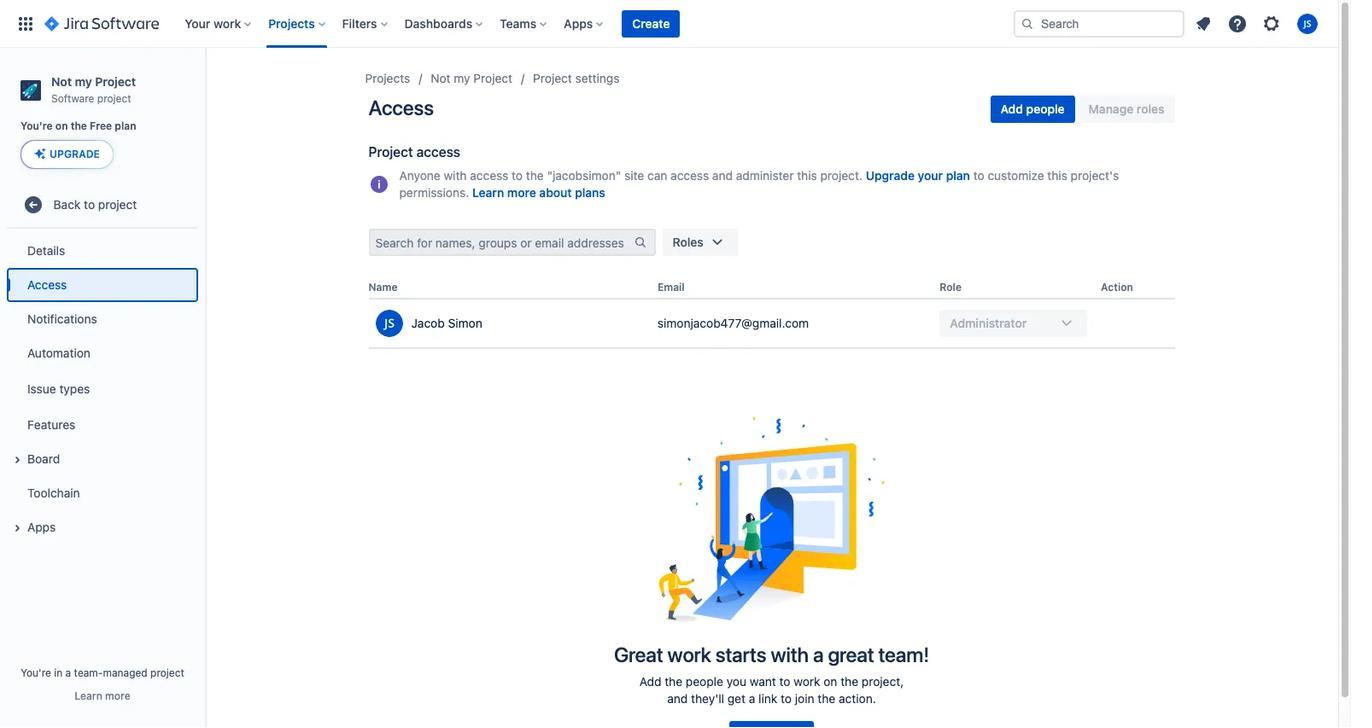 Task type: describe. For each thing, give the bounding box(es) containing it.
automation link
[[7, 337, 198, 371]]

team!
[[878, 643, 929, 667]]

dashboards
[[404, 16, 472, 30]]

the left the you
[[665, 675, 683, 689]]

add inside button
[[1001, 102, 1023, 116]]

add people button
[[990, 96, 1075, 123]]

join
[[795, 692, 814, 706]]

not my project
[[431, 71, 513, 85]]

learn more about plans link
[[472, 184, 605, 202]]

simonjacob477@gmail.com
[[658, 316, 809, 331]]

group containing details
[[7, 229, 198, 550]]

simon
[[448, 316, 482, 331]]

roles
[[673, 235, 704, 249]]

permissions.
[[399, 185, 469, 200]]

board button
[[7, 443, 198, 477]]

roles button
[[662, 229, 738, 256]]

more for learn more
[[105, 690, 130, 703]]

project's
[[1071, 168, 1119, 183]]

project.
[[820, 168, 863, 183]]

notifications link
[[7, 303, 198, 337]]

work for great
[[668, 643, 711, 667]]

primary element
[[10, 0, 1014, 47]]

back to project
[[53, 197, 137, 212]]

filters
[[342, 16, 377, 30]]

upgrade button
[[21, 141, 113, 169]]

they'll
[[691, 692, 724, 706]]

help image
[[1227, 13, 1248, 34]]

details
[[27, 243, 65, 258]]

you're on the free plan
[[20, 120, 136, 133]]

learn more
[[75, 690, 130, 703]]

create button
[[622, 10, 680, 37]]

teams
[[500, 16, 537, 30]]

project settings link
[[533, 68, 620, 89]]

free
[[90, 120, 112, 133]]

to up learn more about plans
[[512, 168, 523, 183]]

software
[[51, 92, 94, 105]]

name
[[369, 281, 398, 294]]

project inside the not my project link
[[473, 71, 513, 85]]

projects for projects 'popup button'
[[268, 16, 315, 30]]

0 horizontal spatial a
[[65, 667, 71, 680]]

automation
[[27, 346, 90, 360]]

administer
[[736, 168, 794, 183]]

your work button
[[180, 10, 258, 37]]

site
[[624, 168, 644, 183]]

you're for you're in a team-managed project
[[21, 667, 51, 680]]

back
[[53, 197, 81, 212]]

1 this from the left
[[797, 168, 817, 183]]

"jacobsimon"
[[547, 168, 621, 183]]

project,
[[862, 675, 904, 689]]

access link
[[7, 268, 198, 303]]

with inside the great work starts with a great team! add the people you want to work on the project, and they'll get a link to join the action.
[[771, 643, 809, 667]]

my for not my project
[[454, 71, 470, 85]]

great work starts with a great team! add the people you want to work on the project, and they'll get a link to join the action.
[[614, 643, 929, 706]]

0 horizontal spatial access
[[416, 144, 460, 160]]

great
[[614, 643, 663, 667]]

great
[[828, 643, 874, 667]]

the up learn more about plans
[[526, 168, 544, 183]]

2 horizontal spatial access
[[671, 168, 709, 183]]

about
[[539, 185, 572, 200]]

issue types
[[27, 382, 90, 396]]

banner containing your work
[[0, 0, 1338, 48]]

1 horizontal spatial a
[[749, 692, 755, 706]]

learn for learn more about plans
[[472, 185, 504, 200]]

0 horizontal spatial with
[[444, 168, 467, 183]]

action.
[[839, 692, 876, 706]]

0 vertical spatial on
[[55, 120, 68, 133]]

apps button
[[7, 511, 198, 545]]

the up the action.
[[841, 675, 858, 689]]

back to project link
[[7, 188, 198, 222]]

to inside to customize this project's permissions.
[[973, 168, 984, 183]]

to right want
[[779, 675, 790, 689]]

0 vertical spatial access
[[369, 96, 434, 120]]

issue
[[27, 382, 56, 396]]

upgrade your plan link
[[866, 167, 970, 184]]

can
[[647, 168, 667, 183]]

action
[[1101, 281, 1133, 294]]

the right join
[[818, 692, 835, 706]]

2 horizontal spatial work
[[794, 675, 820, 689]]

not my project link
[[431, 68, 513, 89]]

details link
[[7, 234, 198, 268]]

learn more button
[[75, 690, 130, 704]]

link
[[758, 692, 777, 706]]

managed
[[103, 667, 147, 680]]

you're for you're on the free plan
[[20, 120, 53, 133]]

teams button
[[495, 10, 554, 37]]

on inside the great work starts with a great team! add the people you want to work on the project, and they'll get a link to join the action.
[[824, 675, 837, 689]]

projects for the projects link
[[365, 71, 410, 85]]

jacob simon
[[411, 316, 482, 331]]

people inside the great work starts with a great team! add the people you want to work on the project, and they'll get a link to join the action.
[[686, 675, 723, 689]]

to customize this project's permissions.
[[399, 168, 1119, 200]]



Task type: locate. For each thing, give the bounding box(es) containing it.
work
[[213, 16, 241, 30], [668, 643, 711, 667], [794, 675, 820, 689]]

0 horizontal spatial learn
[[75, 690, 102, 703]]

access down the projects link
[[369, 96, 434, 120]]

more for learn more about plans
[[507, 185, 536, 200]]

upgrade left your
[[866, 168, 915, 183]]

0 vertical spatial upgrade
[[50, 148, 100, 161]]

this inside to customize this project's permissions.
[[1047, 168, 1067, 183]]

board
[[27, 452, 60, 466]]

role
[[940, 281, 962, 294]]

not up software
[[51, 74, 72, 89]]

not for not my project
[[431, 71, 451, 85]]

your
[[185, 16, 210, 30]]

apps down toolchain
[[27, 520, 56, 535]]

1 vertical spatial with
[[771, 643, 809, 667]]

sidebar navigation image
[[186, 68, 224, 102]]

0 vertical spatial work
[[213, 16, 241, 30]]

upgrade inside button
[[50, 148, 100, 161]]

0 horizontal spatial people
[[686, 675, 723, 689]]

1 vertical spatial you're
[[21, 667, 51, 680]]

access up learn more about plans
[[470, 168, 508, 183]]

plans
[[575, 185, 605, 200]]

1 horizontal spatial access
[[470, 168, 508, 183]]

starts
[[715, 643, 767, 667]]

work inside popup button
[[213, 16, 241, 30]]

expand image
[[7, 519, 27, 539]]

access up anyone
[[416, 144, 460, 160]]

2 you're from the top
[[21, 667, 51, 680]]

not inside not my project software project
[[51, 74, 72, 89]]

not
[[431, 71, 451, 85], [51, 74, 72, 89]]

group
[[7, 229, 198, 550]]

search image
[[1021, 17, 1034, 30]]

apps inside button
[[27, 520, 56, 535]]

1 horizontal spatial plan
[[946, 168, 970, 183]]

0 vertical spatial project
[[97, 92, 131, 105]]

want
[[750, 675, 776, 689]]

2 horizontal spatial a
[[813, 643, 824, 667]]

add inside the great work starts with a great team! add the people you want to work on the project, and they'll get a link to join the action.
[[639, 675, 661, 689]]

0 vertical spatial apps
[[564, 16, 593, 30]]

1 vertical spatial on
[[824, 675, 837, 689]]

0 horizontal spatial add
[[639, 675, 661, 689]]

projects link
[[365, 68, 410, 89]]

1 horizontal spatial my
[[454, 71, 470, 85]]

learn for learn more
[[75, 690, 102, 703]]

add
[[1001, 102, 1023, 116], [639, 675, 661, 689]]

people up customize
[[1026, 102, 1065, 116]]

project
[[473, 71, 513, 85], [533, 71, 572, 85], [95, 74, 136, 89], [369, 144, 413, 160]]

project up free
[[97, 92, 131, 105]]

add up customize
[[1001, 102, 1023, 116]]

your profile and settings image
[[1297, 13, 1318, 34]]

1 vertical spatial access
[[27, 277, 67, 292]]

my down dashboards popup button
[[454, 71, 470, 85]]

1 horizontal spatial more
[[507, 185, 536, 200]]

0 vertical spatial people
[[1026, 102, 1065, 116]]

plan
[[115, 120, 136, 133], [946, 168, 970, 183]]

expand image
[[7, 450, 27, 471]]

you
[[727, 675, 746, 689]]

with up want
[[771, 643, 809, 667]]

0 vertical spatial add
[[1001, 102, 1023, 116]]

not for not my project software project
[[51, 74, 72, 89]]

anyone with access to the "jacobsimon" site can access and administer this project. upgrade your plan
[[399, 168, 970, 183]]

a right in
[[65, 667, 71, 680]]

1 horizontal spatial projects
[[365, 71, 410, 85]]

learn down team-
[[75, 690, 102, 703]]

project access
[[369, 144, 460, 160]]

more down managed at bottom
[[105, 690, 130, 703]]

0 vertical spatial with
[[444, 168, 467, 183]]

filters button
[[337, 10, 394, 37]]

email
[[658, 281, 685, 294]]

project inside not my project software project
[[97, 92, 131, 105]]

more
[[507, 185, 536, 200], [105, 690, 130, 703]]

people inside button
[[1026, 102, 1065, 116]]

plan right free
[[115, 120, 136, 133]]

2 vertical spatial project
[[150, 667, 184, 680]]

not my project software project
[[51, 74, 136, 105]]

learn up the search for names, groups or email addresses text field
[[472, 185, 504, 200]]

a left great
[[813, 643, 824, 667]]

and left the they'll
[[667, 692, 688, 706]]

the left free
[[71, 120, 87, 133]]

notifications image
[[1193, 13, 1214, 34]]

get
[[727, 692, 746, 706]]

1 vertical spatial apps
[[27, 520, 56, 535]]

1 vertical spatial people
[[686, 675, 723, 689]]

work right 'your'
[[213, 16, 241, 30]]

with
[[444, 168, 467, 183], [771, 643, 809, 667]]

upgrade
[[50, 148, 100, 161], [866, 168, 915, 183]]

work up the they'll
[[668, 643, 711, 667]]

1 horizontal spatial on
[[824, 675, 837, 689]]

this left project.
[[797, 168, 817, 183]]

1 vertical spatial and
[[667, 692, 688, 706]]

features
[[27, 418, 75, 432]]

project inside project settings link
[[533, 71, 572, 85]]

notifications
[[27, 312, 97, 326]]

1 horizontal spatial and
[[712, 168, 733, 183]]

project up details link
[[98, 197, 137, 212]]

project inside back to project link
[[98, 197, 137, 212]]

your work
[[185, 16, 241, 30]]

projects
[[268, 16, 315, 30], [365, 71, 410, 85]]

0 horizontal spatial apps
[[27, 520, 56, 535]]

access down the details
[[27, 277, 67, 292]]

Search field
[[1014, 10, 1185, 37]]

1 vertical spatial add
[[639, 675, 661, 689]]

this
[[797, 168, 817, 183], [1047, 168, 1067, 183]]

create
[[632, 16, 670, 30]]

1 horizontal spatial upgrade
[[866, 168, 915, 183]]

plan right your
[[946, 168, 970, 183]]

and inside the great work starts with a great team! add the people you want to work on the project, and they'll get a link to join the action.
[[667, 692, 688, 706]]

1 horizontal spatial work
[[668, 643, 711, 667]]

jacob
[[411, 316, 445, 331]]

people and their roles element
[[369, 277, 1175, 349]]

add people
[[1001, 102, 1065, 116]]

0 vertical spatial you're
[[20, 120, 53, 133]]

you're left in
[[21, 667, 51, 680]]

upgrade down 'you're on the free plan'
[[50, 148, 100, 161]]

open roles dropdown image
[[707, 232, 727, 253]]

0 horizontal spatial this
[[797, 168, 817, 183]]

settings image
[[1261, 13, 1282, 34]]

1 vertical spatial plan
[[946, 168, 970, 183]]

learn more about plans
[[472, 185, 605, 200]]

project settings
[[533, 71, 620, 85]]

0 horizontal spatial work
[[213, 16, 241, 30]]

types
[[59, 382, 90, 396]]

project access image
[[369, 174, 389, 195]]

jira software image
[[44, 13, 159, 34], [44, 13, 159, 34]]

people up the they'll
[[686, 675, 723, 689]]

you're up the upgrade button
[[20, 120, 53, 133]]

access right the can
[[671, 168, 709, 183]]

with up permissions.
[[444, 168, 467, 183]]

work up join
[[794, 675, 820, 689]]

projects down filters dropdown button
[[365, 71, 410, 85]]

to right link
[[781, 692, 792, 706]]

more inside the learn more button
[[105, 690, 130, 703]]

dashboards button
[[399, 10, 490, 37]]

0 horizontal spatial on
[[55, 120, 68, 133]]

0 vertical spatial plan
[[115, 120, 136, 133]]

project
[[97, 92, 131, 105], [98, 197, 137, 212], [150, 667, 184, 680]]

0 horizontal spatial projects
[[268, 16, 315, 30]]

settings
[[575, 71, 620, 85]]

1 horizontal spatial not
[[431, 71, 451, 85]]

you're in a team-managed project
[[21, 667, 184, 680]]

1 vertical spatial work
[[668, 643, 711, 667]]

0 horizontal spatial and
[[667, 692, 688, 706]]

the
[[71, 120, 87, 133], [526, 168, 544, 183], [665, 675, 683, 689], [841, 675, 858, 689], [818, 692, 835, 706]]

0 horizontal spatial plan
[[115, 120, 136, 133]]

access inside group
[[27, 277, 67, 292]]

1 horizontal spatial people
[[1026, 102, 1065, 116]]

to
[[512, 168, 523, 183], [973, 168, 984, 183], [84, 197, 95, 212], [779, 675, 790, 689], [781, 692, 792, 706]]

1 horizontal spatial this
[[1047, 168, 1067, 183]]

access
[[369, 96, 434, 120], [27, 277, 67, 292]]

1 horizontal spatial learn
[[472, 185, 504, 200]]

add down 'great'
[[639, 675, 661, 689]]

projects button
[[263, 10, 332, 37]]

my inside not my project software project
[[75, 74, 92, 89]]

1 vertical spatial learn
[[75, 690, 102, 703]]

0 vertical spatial more
[[507, 185, 536, 200]]

to right back
[[84, 197, 95, 212]]

project inside not my project software project
[[95, 74, 136, 89]]

1 horizontal spatial with
[[771, 643, 809, 667]]

more inside learn more about plans link
[[507, 185, 536, 200]]

on down great
[[824, 675, 837, 689]]

toolchain link
[[7, 477, 198, 511]]

apps inside dropdown button
[[564, 16, 593, 30]]

1 horizontal spatial access
[[369, 96, 434, 120]]

apps right teams popup button
[[564, 16, 593, 30]]

projects left filters
[[268, 16, 315, 30]]

0 horizontal spatial more
[[105, 690, 130, 703]]

0 vertical spatial learn
[[472, 185, 504, 200]]

learn inside button
[[75, 690, 102, 703]]

1 horizontal spatial apps
[[564, 16, 593, 30]]

issue types link
[[7, 371, 198, 409]]

0 vertical spatial projects
[[268, 16, 315, 30]]

project up free
[[95, 74, 136, 89]]

2 vertical spatial work
[[794, 675, 820, 689]]

and left administer
[[712, 168, 733, 183]]

2 this from the left
[[1047, 168, 1067, 183]]

and
[[712, 168, 733, 183], [667, 692, 688, 706]]

features link
[[7, 409, 198, 443]]

this left the project's
[[1047, 168, 1067, 183]]

my for not my project software project
[[75, 74, 92, 89]]

1 horizontal spatial add
[[1001, 102, 1023, 116]]

projects inside 'popup button'
[[268, 16, 315, 30]]

0 vertical spatial and
[[712, 168, 733, 183]]

banner
[[0, 0, 1338, 48]]

my
[[454, 71, 470, 85], [75, 74, 92, 89]]

Search for names, groups or email addresses text field
[[370, 231, 633, 255]]

appswitcher icon image
[[15, 13, 36, 34]]

more left about
[[507, 185, 536, 200]]

project left settings
[[533, 71, 572, 85]]

0 horizontal spatial access
[[27, 277, 67, 292]]

anyone
[[399, 168, 440, 183]]

1 vertical spatial projects
[[365, 71, 410, 85]]

toolchain
[[27, 486, 80, 500]]

on
[[55, 120, 68, 133], [824, 675, 837, 689]]

project right managed at bottom
[[150, 667, 184, 680]]

0 horizontal spatial my
[[75, 74, 92, 89]]

0 horizontal spatial upgrade
[[50, 148, 100, 161]]

customize
[[988, 168, 1044, 183]]

on up the upgrade button
[[55, 120, 68, 133]]

project up project access image
[[369, 144, 413, 160]]

team-
[[74, 667, 103, 680]]

a right get
[[749, 692, 755, 706]]

work for your
[[213, 16, 241, 30]]

1 vertical spatial project
[[98, 197, 137, 212]]

project down primary element
[[473, 71, 513, 85]]

my up software
[[75, 74, 92, 89]]

1 you're from the top
[[20, 120, 53, 133]]

apps button
[[559, 10, 610, 37]]

1 vertical spatial upgrade
[[866, 168, 915, 183]]

access
[[416, 144, 460, 160], [470, 168, 508, 183], [671, 168, 709, 183]]

a
[[813, 643, 824, 667], [65, 667, 71, 680], [749, 692, 755, 706]]

your
[[918, 168, 943, 183]]

1 vertical spatial more
[[105, 690, 130, 703]]

not right the projects link
[[431, 71, 451, 85]]

0 horizontal spatial not
[[51, 74, 72, 89]]

learn
[[472, 185, 504, 200], [75, 690, 102, 703]]

to left customize
[[973, 168, 984, 183]]

in
[[54, 667, 63, 680]]



Task type: vqa. For each thing, say whether or not it's contained in the screenshot.
the Open Roles Dropdown icon at top
yes



